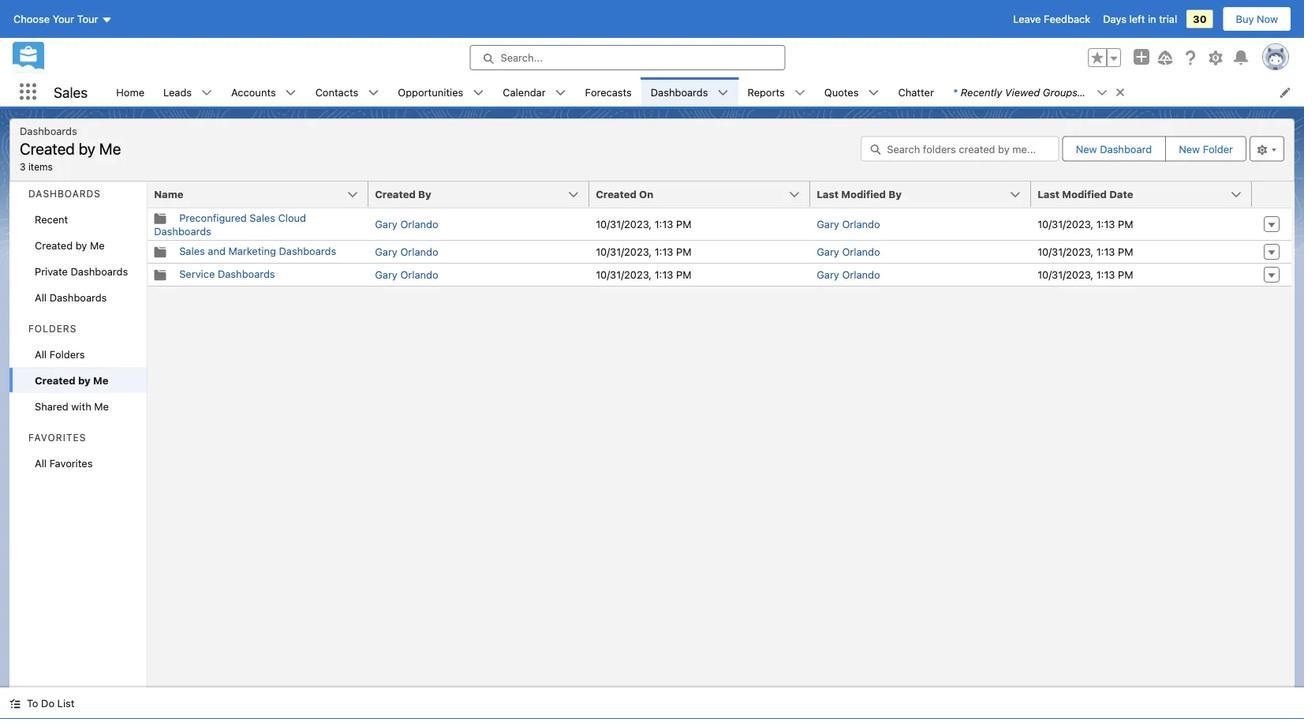 Task type: locate. For each thing, give the bounding box(es) containing it.
all for all folders
[[35, 348, 47, 360]]

service dashboards link
[[179, 268, 275, 280]]

modified inside "button"
[[1063, 188, 1107, 200]]

dashboards down search... button
[[651, 86, 708, 98]]

1 all from the top
[[35, 291, 47, 303]]

1 by from the left
[[418, 188, 432, 200]]

text default image inside 'leads' list item
[[201, 87, 212, 98]]

1 modified from the left
[[842, 188, 886, 200]]

1 vertical spatial folders
[[49, 348, 85, 360]]

by inside created by button
[[418, 188, 432, 200]]

1 vertical spatial favorites
[[49, 457, 93, 469]]

2 new from the left
[[1179, 143, 1201, 155]]

folders up all folders
[[28, 323, 77, 334]]

to
[[27, 697, 38, 709]]

created on cell
[[590, 182, 820, 208]]

favorites inside all favorites link
[[49, 457, 93, 469]]

text default image inside opportunities list item
[[473, 87, 484, 98]]

sales for sales
[[54, 83, 88, 100]]

dashboards inside dashboards created by me 3 items
[[20, 125, 77, 137]]

1 last from the left
[[817, 188, 839, 200]]

created inside dashboards created by me 3 items
[[20, 139, 75, 157]]

by for all folders
[[78, 374, 91, 386]]

0 vertical spatial all
[[35, 291, 47, 303]]

all down shared
[[35, 457, 47, 469]]

*
[[953, 86, 958, 98]]

sales up dashboards created by me 3 items
[[54, 83, 88, 100]]

created by me link for with
[[9, 367, 147, 393]]

recently
[[961, 86, 1003, 98]]

created by me link
[[9, 232, 147, 258], [9, 367, 147, 393]]

quotes list item
[[815, 77, 889, 107]]

0 horizontal spatial modified
[[842, 188, 886, 200]]

folders
[[28, 323, 77, 334], [49, 348, 85, 360]]

dashboards inside 'link'
[[49, 291, 107, 303]]

me for created by me "link" corresponding to dashboards
[[90, 239, 105, 251]]

1 vertical spatial created by me
[[35, 374, 109, 386]]

last
[[817, 188, 839, 200], [1038, 188, 1060, 200]]

new
[[1076, 143, 1098, 155], [1179, 143, 1201, 155]]

me for shared with me link
[[94, 400, 109, 412]]

favorites down shared with me
[[49, 457, 93, 469]]

0 vertical spatial favorites
[[28, 432, 86, 443]]

1 vertical spatial all
[[35, 348, 47, 360]]

text default image inside contacts list item
[[368, 87, 379, 98]]

new for new dashboard
[[1076, 143, 1098, 155]]

0 horizontal spatial by
[[418, 188, 432, 200]]

text default image for calendar
[[555, 87, 566, 98]]

2 vertical spatial by
[[78, 374, 91, 386]]

by
[[79, 139, 95, 157], [76, 239, 87, 251], [78, 374, 91, 386]]

modified
[[842, 188, 886, 200], [1063, 188, 1107, 200]]

accounts
[[231, 86, 276, 98]]

in
[[1148, 13, 1157, 25]]

with
[[71, 400, 91, 412]]

text default image for accounts
[[285, 87, 297, 98]]

1 horizontal spatial last
[[1038, 188, 1060, 200]]

0 vertical spatial sales
[[54, 83, 88, 100]]

viewed
[[1005, 86, 1041, 98]]

text default image inside the reports list item
[[795, 87, 806, 98]]

1 vertical spatial sales
[[250, 212, 275, 223]]

1 horizontal spatial new
[[1179, 143, 1201, 155]]

text default image right contacts
[[368, 87, 379, 98]]

dashboards up the recent
[[28, 188, 101, 199]]

forecasts
[[585, 86, 632, 98]]

modified for date
[[1063, 188, 1107, 200]]

private dashboards link
[[9, 258, 147, 284]]

text default image inside dashboards "list item"
[[718, 87, 729, 98]]

new left dashboard
[[1076, 143, 1098, 155]]

shared with me link
[[9, 393, 147, 419]]

last for last modified by
[[817, 188, 839, 200]]

groups left the |
[[1043, 86, 1078, 98]]

2 vertical spatial sales
[[179, 245, 205, 257]]

30
[[1194, 13, 1207, 25]]

3
[[20, 161, 26, 172]]

groups
[[1043, 86, 1078, 98], [1087, 86, 1122, 98]]

created by me link for dashboards
[[9, 232, 147, 258]]

text default image inside accounts list item
[[285, 87, 297, 98]]

2 last from the left
[[1038, 188, 1060, 200]]

recent
[[35, 213, 68, 225]]

all down private
[[35, 291, 47, 303]]

sales down name cell
[[250, 212, 275, 223]]

forecasts link
[[576, 77, 642, 107]]

preconfigured
[[179, 212, 247, 223]]

0 horizontal spatial new
[[1076, 143, 1098, 155]]

last modified by cell
[[811, 182, 1041, 208]]

calendar
[[503, 86, 546, 98]]

list
[[107, 77, 1305, 107]]

text default image for *
[[1097, 87, 1108, 98]]

text default image down "name"
[[154, 212, 167, 225]]

dashboards down marketing
[[218, 268, 275, 280]]

0 vertical spatial by
[[79, 139, 95, 157]]

opportunities
[[398, 86, 464, 98]]

do
[[41, 697, 55, 709]]

0 vertical spatial created by me link
[[9, 232, 147, 258]]

preconfigured sales cloud dashboards
[[154, 212, 306, 237]]

dashboards list item
[[642, 77, 738, 107]]

created by me down recent link
[[35, 239, 105, 251]]

created by me up shared with me
[[35, 374, 109, 386]]

1 groups from the left
[[1043, 86, 1078, 98]]

gary orlando link
[[375, 218, 439, 230], [817, 218, 881, 230], [375, 246, 439, 258], [817, 246, 881, 258], [375, 269, 439, 281], [817, 269, 881, 281]]

last inside "button"
[[1038, 188, 1060, 200]]

sales and marketing dashboards link
[[179, 245, 336, 257]]

last modified date button
[[1032, 182, 1253, 207]]

groups right the |
[[1087, 86, 1122, 98]]

service dashboards
[[179, 268, 275, 280]]

sales up service
[[179, 245, 205, 257]]

group
[[1088, 48, 1122, 67]]

me up 'private dashboards'
[[90, 239, 105, 251]]

folders up shared with me
[[49, 348, 85, 360]]

last modified by
[[817, 188, 902, 200]]

by for recent
[[76, 239, 87, 251]]

home
[[116, 86, 144, 98]]

1 horizontal spatial by
[[889, 188, 902, 200]]

me down home link
[[99, 139, 121, 157]]

by inside last modified by button
[[889, 188, 902, 200]]

now
[[1257, 13, 1279, 25]]

grid
[[148, 182, 1292, 287]]

favorites up all favorites
[[28, 432, 86, 443]]

all favorites link
[[9, 450, 147, 476]]

2 vertical spatial all
[[35, 457, 47, 469]]

search... button
[[470, 45, 786, 70]]

new folder
[[1179, 143, 1234, 155]]

text default image
[[1115, 87, 1126, 98], [201, 87, 212, 98], [473, 87, 484, 98], [555, 87, 566, 98], [795, 87, 806, 98], [869, 87, 880, 98], [1097, 87, 1108, 98], [154, 246, 167, 259], [9, 698, 21, 709]]

dashboard
[[1100, 143, 1153, 155]]

private dashboards
[[35, 265, 128, 277]]

text default image
[[285, 87, 297, 98], [368, 87, 379, 98], [718, 87, 729, 98], [154, 212, 167, 225], [154, 269, 167, 281]]

gary orlando
[[375, 218, 439, 230], [817, 218, 881, 230], [375, 246, 439, 258], [817, 246, 881, 258], [375, 269, 439, 281], [817, 269, 881, 281]]

text default image left 'reports'
[[718, 87, 729, 98]]

home link
[[107, 77, 154, 107]]

dashboards down private dashboards link
[[49, 291, 107, 303]]

1 new from the left
[[1076, 143, 1098, 155]]

0 horizontal spatial last
[[817, 188, 839, 200]]

all up shared
[[35, 348, 47, 360]]

reports
[[748, 86, 785, 98]]

created by me
[[35, 239, 105, 251], [35, 374, 109, 386]]

1 horizontal spatial sales
[[179, 245, 205, 257]]

me right with
[[94, 400, 109, 412]]

0 vertical spatial folders
[[28, 323, 77, 334]]

created on
[[596, 188, 654, 200]]

3 all from the top
[[35, 457, 47, 469]]

me inside dashboards created by me 3 items
[[99, 139, 121, 157]]

modified inside button
[[842, 188, 886, 200]]

0 vertical spatial created by me
[[35, 239, 105, 251]]

favorites
[[28, 432, 86, 443], [49, 457, 93, 469]]

leads list item
[[154, 77, 222, 107]]

10/31/2023, 1:13 pm
[[596, 218, 692, 230], [1038, 218, 1134, 230], [596, 246, 692, 258], [1038, 246, 1134, 258], [596, 269, 692, 281], [1038, 269, 1134, 281]]

me down all folders 'link'
[[93, 374, 109, 386]]

text default image inside to do list button
[[9, 698, 21, 709]]

dashboards up 'items' on the top left of the page
[[20, 125, 77, 137]]

tour
[[77, 13, 98, 25]]

orlando
[[400, 218, 439, 230], [842, 218, 881, 230], [400, 246, 439, 258], [842, 246, 881, 258], [400, 269, 439, 281], [842, 269, 881, 281]]

1 created by me from the top
[[35, 239, 105, 251]]

1 horizontal spatial modified
[[1063, 188, 1107, 200]]

2 modified from the left
[[1063, 188, 1107, 200]]

2 horizontal spatial sales
[[250, 212, 275, 223]]

grid containing name
[[148, 182, 1292, 287]]

reports link
[[738, 77, 795, 107]]

1 horizontal spatial groups
[[1087, 86, 1122, 98]]

2 all from the top
[[35, 348, 47, 360]]

list
[[57, 697, 75, 709]]

choose
[[13, 13, 50, 25]]

0 horizontal spatial groups
[[1043, 86, 1078, 98]]

contacts list item
[[306, 77, 389, 107]]

chatter
[[899, 86, 934, 98]]

text default image inside calendar list item
[[555, 87, 566, 98]]

10/31/2023,
[[596, 218, 652, 230], [1038, 218, 1094, 230], [596, 246, 652, 258], [1038, 246, 1094, 258], [596, 269, 652, 281], [1038, 269, 1094, 281]]

sales
[[54, 83, 88, 100], [250, 212, 275, 223], [179, 245, 205, 257]]

me for with's created by me "link"
[[93, 374, 109, 386]]

dashboards
[[651, 86, 708, 98], [20, 125, 77, 137], [28, 188, 101, 199], [154, 225, 211, 237], [279, 245, 336, 257], [71, 265, 128, 277], [218, 268, 275, 280], [49, 291, 107, 303]]

created by me link up 'private dashboards'
[[9, 232, 147, 258]]

2 by from the left
[[889, 188, 902, 200]]

private
[[35, 265, 68, 277]]

last inside button
[[817, 188, 839, 200]]

0 horizontal spatial sales
[[54, 83, 88, 100]]

recent link
[[9, 206, 147, 232]]

new dashboard button
[[1064, 137, 1165, 161]]

text default image left service
[[154, 269, 167, 281]]

text default image for contacts
[[368, 87, 379, 98]]

shared
[[35, 400, 69, 412]]

created by me link up with
[[9, 367, 147, 393]]

2 created by me from the top
[[35, 374, 109, 386]]

your
[[53, 13, 74, 25]]

all dashboards link
[[9, 284, 147, 310]]

name cell
[[148, 182, 378, 208]]

buy now
[[1236, 13, 1279, 25]]

1 vertical spatial created by me link
[[9, 367, 147, 393]]

to do list button
[[0, 687, 84, 719]]

search...
[[501, 52, 543, 64]]

list item
[[944, 77, 1133, 107]]

1 vertical spatial by
[[76, 239, 87, 251]]

by
[[418, 188, 432, 200], [889, 188, 902, 200]]

1 created by me link from the top
[[9, 232, 147, 258]]

dashboards down preconfigured
[[154, 225, 211, 237]]

new left folder at the right
[[1179, 143, 1201, 155]]

2 created by me link from the top
[[9, 367, 147, 393]]

leads
[[163, 86, 192, 98]]

text default image right accounts at the top of the page
[[285, 87, 297, 98]]

text default image inside the quotes list item
[[869, 87, 880, 98]]

trial
[[1160, 13, 1178, 25]]

created inside cell
[[375, 188, 416, 200]]

1:13
[[655, 218, 674, 230], [1097, 218, 1116, 230], [655, 246, 674, 258], [1097, 246, 1116, 258], [655, 269, 674, 281], [1097, 269, 1116, 281]]



Task type: describe. For each thing, give the bounding box(es) containing it.
created inside cell
[[596, 188, 637, 200]]

quotes
[[825, 86, 859, 98]]

leave feedback
[[1014, 13, 1091, 25]]

2 groups from the left
[[1087, 86, 1122, 98]]

name
[[154, 188, 183, 200]]

marketing
[[228, 245, 276, 257]]

all folders link
[[9, 341, 147, 367]]

cloud
[[278, 212, 306, 223]]

created by button
[[369, 182, 590, 207]]

calendar link
[[494, 77, 555, 107]]

days
[[1104, 13, 1127, 25]]

folders inside all folders 'link'
[[49, 348, 85, 360]]

created by
[[375, 188, 432, 200]]

* recently viewed groups | groups
[[953, 86, 1122, 98]]

last modified date
[[1038, 188, 1134, 200]]

days left in trial
[[1104, 13, 1178, 25]]

buy
[[1236, 13, 1255, 25]]

new folder button
[[1166, 136, 1247, 161]]

dashboards link
[[642, 77, 718, 107]]

created by me for dashboards
[[35, 239, 105, 251]]

text default image for opportunities
[[473, 87, 484, 98]]

calendar list item
[[494, 77, 576, 107]]

all dashboards
[[35, 291, 107, 303]]

shared with me
[[35, 400, 109, 412]]

text default image for dashboards
[[718, 87, 729, 98]]

leave
[[1014, 13, 1041, 25]]

Search folders created by me... text field
[[861, 136, 1060, 161]]

dashboards inside preconfigured sales cloud dashboards
[[154, 225, 211, 237]]

dashboards down cloud
[[279, 245, 336, 257]]

opportunities list item
[[389, 77, 494, 107]]

left
[[1130, 13, 1146, 25]]

modified for by
[[842, 188, 886, 200]]

created by me for with
[[35, 374, 109, 386]]

last for last modified date
[[1038, 188, 1060, 200]]

text default image for reports
[[795, 87, 806, 98]]

name button
[[148, 182, 369, 207]]

created by cell
[[369, 182, 599, 208]]

all for all dashboards
[[35, 291, 47, 303]]

by inside dashboards created by me 3 items
[[79, 139, 95, 157]]

leave feedback link
[[1014, 13, 1091, 25]]

contacts
[[315, 86, 359, 98]]

sales inside preconfigured sales cloud dashboards
[[250, 212, 275, 223]]

last modified by button
[[811, 182, 1032, 207]]

choose your tour button
[[13, 6, 113, 32]]

contacts link
[[306, 77, 368, 107]]

created on button
[[590, 182, 811, 207]]

choose your tour
[[13, 13, 98, 25]]

all for all favorites
[[35, 457, 47, 469]]

preconfigured sales cloud dashboards link
[[154, 212, 306, 237]]

all folders
[[35, 348, 85, 360]]

text default image inside grid
[[154, 246, 167, 259]]

to do list
[[27, 697, 75, 709]]

actions cell
[[1253, 182, 1292, 208]]

date
[[1110, 188, 1134, 200]]

buy now button
[[1223, 6, 1292, 32]]

accounts link
[[222, 77, 285, 107]]

opportunities link
[[389, 77, 473, 107]]

actions image
[[1253, 182, 1292, 207]]

items
[[28, 161, 53, 172]]

new dashboard
[[1076, 143, 1153, 155]]

dashboards created by me 3 items
[[20, 125, 121, 172]]

chatter link
[[889, 77, 944, 107]]

text default image for quotes
[[869, 87, 880, 98]]

all favorites
[[35, 457, 93, 469]]

feedback
[[1044, 13, 1091, 25]]

service
[[179, 268, 215, 280]]

sales and marketing dashboards
[[179, 245, 336, 257]]

new for new folder
[[1179, 143, 1201, 155]]

accounts list item
[[222, 77, 306, 107]]

dashboards inside "list item"
[[651, 86, 708, 98]]

on
[[639, 188, 654, 200]]

quotes link
[[815, 77, 869, 107]]

leads link
[[154, 77, 201, 107]]

reports list item
[[738, 77, 815, 107]]

text default image for leads
[[201, 87, 212, 98]]

and
[[208, 245, 226, 257]]

last modified date cell
[[1032, 182, 1262, 208]]

folder
[[1203, 143, 1234, 155]]

list containing home
[[107, 77, 1305, 107]]

list item containing *
[[944, 77, 1133, 107]]

dashboards up all dashboards 'link'
[[71, 265, 128, 277]]

|
[[1081, 86, 1085, 98]]

sales for sales and marketing dashboards
[[179, 245, 205, 257]]



Task type: vqa. For each thing, say whether or not it's contained in the screenshot.
all to the bottom
yes



